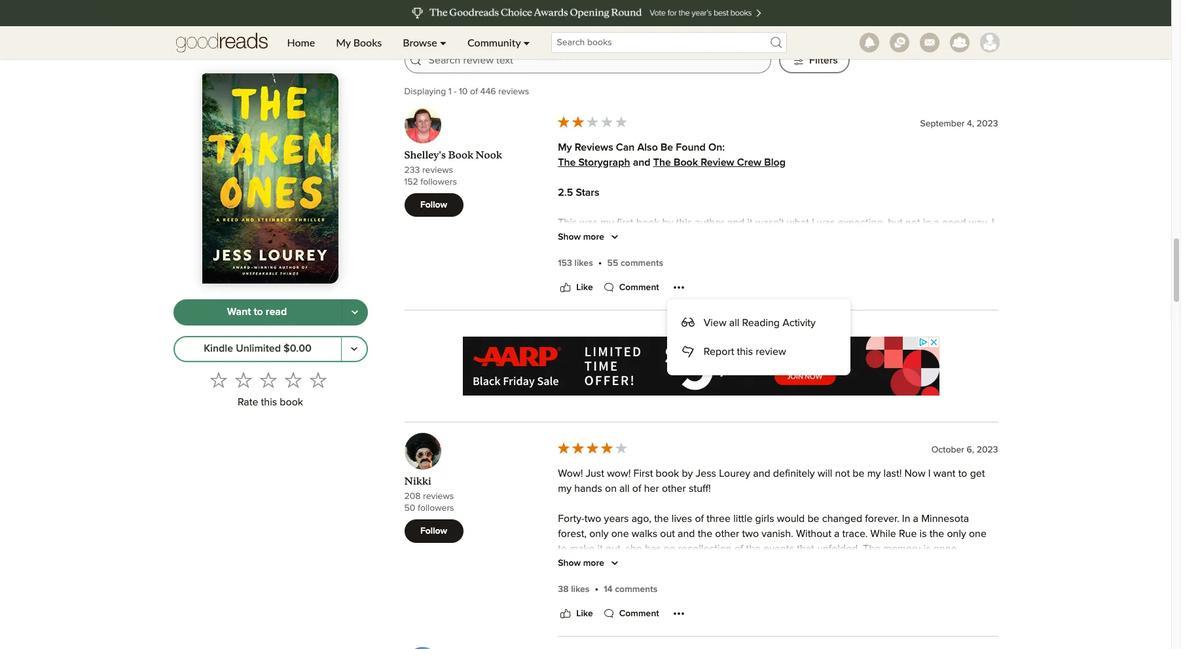 Task type: vqa. For each thing, say whether or not it's contained in the screenshot.
bottom "his"
yes



Task type: locate. For each thing, give the bounding box(es) containing it.
2 horizontal spatial has
[[870, 383, 886, 394]]

1 horizontal spatial not
[[835, 468, 850, 479]]

won't
[[589, 489, 613, 499]]

be inside wow! just wow! first book by jess lourey and definitely will not be my last! now i want to get my hands on all of her other stuff!
[[853, 468, 865, 479]]

2 ▾ from the left
[[524, 36, 530, 48]]

in
[[923, 218, 931, 228], [700, 338, 708, 349], [603, 353, 611, 364], [804, 368, 812, 379], [919, 474, 927, 484], [795, 489, 803, 499], [897, 574, 905, 584]]

with down the swingers
[[736, 413, 755, 424]]

0 horizontal spatial buried
[[762, 589, 792, 599]]

author down enough
[[616, 338, 645, 349]]

1 show more from the top
[[558, 233, 605, 242]]

0 vertical spatial that
[[961, 233, 978, 243]]

community
[[468, 36, 521, 48]]

it up pace
[[748, 218, 753, 228]]

have inside i was engaged enough to want to finish this one because i wanted to know who the killer was and had the author not thrown in the two things i mentioned and had avoided about a million sub-plots in the narrative i would have loved this book. there are plots about a senator abusing her husband and kids, another about van's backstory in an abusive cult, one about a case she worked on before with steinbeck and another about the history she has with her old partner and his replacement and then we had swingers and dog rescues...i got a headache trying to figure out where the author was going with it all.
[[710, 353, 732, 364]]

abusive
[[829, 368, 864, 379]]

1 horizontal spatial want
[[934, 468, 956, 479]]

a left fast at the right top
[[715, 233, 721, 243]]

thank
[[558, 534, 587, 544]]

2023 inside review by shelley's book nook element
[[977, 119, 998, 128]]

here inside this was my first book by this author and it wasn't what i was expecting, but not in a good way. i was really into it, clipping along at a fast pace and enjoying the read about a dead body that links back to a cold case from forty years ago. and then all of a sudden the lead cop gets "visions" and starts to have heart flutters over her partner. why oh why couldn't this just have been a really good police procedural/investigation plotline without the voodoo and the romance thrown in!? lourey had a really good thing going here until she didn't.
[[782, 293, 803, 303]]

show for nook
[[558, 233, 581, 242]]

1 horizontal spatial 1
[[449, 87, 452, 96]]

fast forward to the present…. a homeless man discovers a woman buried in the forest. when the detectives show up, the woman is found buried alive with a known necklace to one of the missing girls so long ago. could she possibly be one of the taken ones? was she alive this whole time or is someone else wearing her necklace?
[[558, 574, 984, 630]]

filters button
[[779, 47, 850, 74]]

likes
[[575, 259, 593, 268], [571, 585, 590, 594]]

1 vertical spatial that
[[797, 544, 815, 554]]

2 follow from the top
[[420, 527, 447, 536]]

1 vertical spatial likes
[[571, 585, 590, 594]]

report this review link
[[675, 339, 843, 365]]

book inside wow! just wow! first book by jess lourey and definitely will not be my last! now i want to get my hands on all of her other stuff!
[[656, 468, 679, 479]]

like button for nook
[[558, 280, 593, 296]]

it inside i did love how the author wrote the killer's point of view, man is he ever damaged, his pages creeped me the feck out and his ability to hide was certainly a unique one. the book ended on a real cliffhanger and this is supposed to be a series but i was so disappointed in the way it went i won't be bothering to pick up book two. i am in the minority here and at the time of posting this review the book has a 4.35 rating so take my review with a grain of salt.
[[968, 474, 974, 484]]

1 vertical spatial 2023
[[977, 445, 998, 454]]

0 vertical spatial two
[[728, 338, 745, 349]]

had down engaged
[[578, 338, 596, 349]]

2 vertical spatial two
[[742, 529, 759, 539]]

show more
[[558, 233, 605, 242], [558, 559, 605, 568]]

starts
[[619, 263, 644, 273]]

comments inside review by nikki element
[[615, 585, 658, 594]]

out up the no
[[660, 529, 675, 539]]

thrown
[[558, 293, 590, 303], [666, 338, 697, 349]]

to down partner
[[969, 398, 979, 409]]

of up why
[[828, 248, 836, 258]]

0 vertical spatial want
[[678, 323, 700, 334]]

didn't.
[[847, 293, 875, 303]]

1 only from the left
[[590, 529, 609, 539]]

profile image for shelley's book nook. image
[[404, 107, 441, 144]]

finish
[[714, 323, 738, 334]]

2 like from the top
[[577, 609, 593, 618]]

2 horizontal spatial all
[[815, 248, 825, 258]]

1 more from the top
[[583, 233, 605, 242]]

expecting,
[[838, 218, 886, 228]]

review by nikki element
[[404, 433, 998, 649]]

not inside wow! just wow! first book by jess lourey and definitely will not be my last! now i want to get my hands on all of her other stuff!
[[835, 468, 850, 479]]

0 vertical spatial read
[[848, 233, 868, 243]]

plots up cult,
[[858, 353, 880, 364]]

1 horizontal spatial case
[[946, 368, 968, 379]]

then down steinbeck
[[674, 398, 695, 409]]

2 comment button from the top
[[601, 606, 659, 622]]

like inside review by shelley's book nook element
[[577, 283, 593, 292]]

out,
[[606, 544, 623, 554]]

show down "this"
[[558, 233, 581, 242]]

1 horizontal spatial buried
[[864, 574, 894, 584]]

comment button down starts
[[601, 280, 659, 296]]

my for my reviews can also be found on: the storygraph and the book review crew blog
[[558, 142, 572, 153]]

the inside the forty-two years ago, the lives of three little girls would be changed forever. in a minnesota forest, only one walks out and the other two vanish. without a trace. while rue is the only one to make it out, she has no recollection of the events that unfolded. the memory is gone.
[[863, 544, 881, 554]]

october 6, 2023
[[932, 445, 998, 454]]

going inside this was my first book by this author and it wasn't what i was expecting, but not in a good way. i was really into it, clipping along at a fast pace and enjoying the read about a dead body that links back to a cold case from forty years ago. and then all of a sudden the lead cop gets "visions" and starts to have heart flutters over her partner. why oh why couldn't this just have been a really good police procedural/investigation plotline without the voodoo and the romance thrown in!? lourey had a really good thing going here until she didn't.
[[753, 293, 779, 303]]

show more inside review by nikki element
[[558, 559, 605, 568]]

likes inside review by shelley's book nook element
[[575, 259, 593, 268]]

2 vertical spatial his
[[694, 459, 707, 469]]

girls down detectives
[[596, 604, 615, 615]]

whole
[[558, 619, 586, 630]]

on inside i did love how the author wrote the killer's point of view, man is he ever damaged, his pages creeped me the feck out and his ability to hide was certainly a unique one. the book ended on a real cliffhanger and this is supposed to be a series but i was so disappointed in the way it went i won't be bothering to pick up book two. i am in the minority here and at the time of posting this review the book has a 4.35 rating so take my review with a grain of salt.
[[980, 459, 991, 469]]

▾ inside "link"
[[524, 36, 530, 48]]

0 vertical spatial ago.
[[747, 248, 767, 258]]

1 horizontal spatial here
[[863, 489, 884, 499]]

of
[[470, 87, 478, 96], [828, 248, 836, 258], [778, 444, 787, 454], [633, 484, 642, 494], [958, 489, 967, 499], [911, 504, 920, 514], [695, 514, 704, 524], [735, 544, 744, 554], [958, 589, 967, 599], [801, 604, 810, 615]]

so left take
[[770, 504, 780, 514]]

0 vertical spatial show more button
[[558, 229, 623, 245]]

two inside i was engaged enough to want to finish this one because i wanted to know who the killer was and had the author not thrown in the two things i mentioned and had avoided about a million sub-plots in the narrative i would have loved this book. there are plots about a senator abusing her husband and kids, another about van's backstory in an abusive cult, one about a case she worked on before with steinbeck and another about the history she has with her old partner and his replacement and then we had swingers and dog rescues...i got a headache trying to figure out where the author was going with it all.
[[728, 338, 745, 349]]

comments inside review by shelley's book nook element
[[621, 259, 663, 268]]

really down police
[[673, 293, 698, 303]]

her down and
[[768, 263, 783, 273]]

1 vertical spatial show more button
[[558, 556, 623, 571]]

has inside i did love how the author wrote the killer's point of view, man is he ever damaged, his pages creeped me the feck out and his ability to hide was certainly a unique one. the book ended on a real cliffhanger and this is supposed to be a series but i was so disappointed in the way it went i won't be bothering to pick up book two. i am in the minority here and at the time of posting this review the book has a 4.35 rating so take my review with a grain of salt.
[[691, 504, 707, 514]]

rate 2 out of 5 image
[[235, 371, 252, 388]]

0 vertical spatial at
[[704, 233, 713, 243]]

i right now
[[929, 468, 931, 479]]

0 horizontal spatial only
[[590, 529, 609, 539]]

why
[[860, 263, 879, 273]]

1 show more button from the top
[[558, 229, 623, 245]]

0 vertical spatial on
[[595, 383, 607, 394]]

by inside this was my first book by this author and it wasn't what i was expecting, but not in a good way. i was really into it, clipping along at a fast pace and enjoying the read about a dead body that links back to a cold case from forty years ago. and then all of a sudden the lead cop gets "visions" and starts to have heart flutters over her partner. why oh why couldn't this just have been a really good police procedural/investigation plotline without the voodoo and the romance thrown in!? lourey had a really good thing going here until she didn't.
[[663, 218, 674, 228]]

1 vertical spatial another
[[732, 383, 768, 394]]

book.
[[782, 353, 808, 364]]

to inside the forty-two years ago, the lives of three little girls would be changed forever. in a minnesota forest, only one walks out and the other two vanish. without a trace. while rue is the only one to make it out, she has no recollection of the events that unfolded. the memory is gone.
[[558, 544, 567, 554]]

years
[[720, 248, 745, 258], [604, 514, 629, 524]]

number of ratings and percentage of total ratings element
[[781, 16, 850, 29]]

book
[[636, 218, 660, 228], [280, 397, 303, 407], [921, 459, 945, 469], [656, 468, 679, 479], [725, 489, 749, 499], [664, 504, 688, 514]]

1 vertical spatial my
[[558, 142, 572, 153]]

home image
[[176, 26, 268, 59]]

star
[[413, 18, 428, 27]]

not inside this was my first book by this author and it wasn't what i was expecting, but not in a good way. i was really into it, clipping along at a fast pace and enjoying the read about a dead body that links back to a cold case from forty years ago. and then all of a sudden the lead cop gets "visions" and starts to have heart flutters over her partner. why oh why couldn't this just have been a really good police procedural/investigation plotline without the voodoo and the romance thrown in!? lourey had a really good thing going here until she didn't.
[[906, 218, 921, 228]]

follow inside review by nikki element
[[420, 527, 447, 536]]

1 follow from the top
[[420, 201, 447, 210]]

here inside i did love how the author wrote the killer's point of view, man is he ever damaged, his pages creeped me the feck out and his ability to hide was certainly a unique one. the book ended on a real cliffhanger and this is supposed to be a series but i was so disappointed in the way it went i won't be bothering to pick up book two. i am in the minority here and at the time of posting this review the book has a 4.35 rating so take my review with a grain of salt.
[[863, 489, 884, 499]]

2 horizontal spatial his
[[934, 444, 947, 454]]

0 horizontal spatial but
[[799, 474, 814, 484]]

show inside review by nikki element
[[558, 559, 581, 568]]

her inside wow! just wow! first book by jess lourey and definitely will not be my last! now i want to get my hands on all of her other stuff!
[[644, 484, 659, 494]]

enjoying
[[788, 233, 827, 243]]

Search by book title or ISBN text field
[[551, 32, 787, 53]]

partner.
[[785, 263, 820, 273]]

be up without at the bottom right of the page
[[808, 514, 820, 524]]

0 horizontal spatial book
[[448, 149, 474, 161]]

the
[[830, 233, 845, 243], [884, 248, 899, 258], [864, 278, 879, 288], [939, 278, 954, 288], [926, 323, 940, 334], [598, 338, 613, 349], [711, 338, 726, 349], [614, 353, 629, 364], [800, 383, 815, 394], [636, 413, 651, 424], [625, 444, 640, 454], [703, 444, 718, 454], [616, 459, 631, 469], [930, 474, 944, 484], [806, 489, 821, 499], [918, 489, 933, 499], [647, 504, 662, 514], [654, 514, 669, 524], [698, 529, 713, 539], [930, 529, 945, 539], [689, 534, 703, 544], [766, 534, 781, 544], [746, 544, 761, 554], [630, 574, 644, 584], [907, 574, 922, 584], [558, 589, 573, 599], [670, 589, 684, 599], [970, 589, 984, 599]]

hands
[[574, 484, 602, 494]]

certainly
[[794, 459, 833, 469]]

lourey right in!?
[[611, 293, 642, 303]]

good up body
[[942, 218, 966, 228]]

0 horizontal spatial years
[[604, 514, 629, 524]]

so up or
[[617, 604, 628, 615]]

wow!
[[558, 468, 583, 479]]

it inside i was engaged enough to want to finish this one because i wanted to know who the killer was and had the author not thrown in the two things i mentioned and had avoided about a million sub-plots in the narrative i would have loved this book. there are plots about a senator abusing her husband and kids, another about van's backstory in an abusive cult, one about a case she worked on before with steinbeck and another about the history she has with her old partner and his replacement and then we had swingers and dog rescues...i got a headache trying to figure out where the author was going with it all.
[[757, 413, 763, 424]]

thrown inside this was my first book by this author and it wasn't what i was expecting, but not in a good way. i was really into it, clipping along at a fast pace and enjoying the read about a dead body that links back to a cold case from forty years ago. and then all of a sudden the lead cop gets "visions" and starts to have heart flutters over her partner. why oh why couldn't this just have been a really good police procedural/investigation plotline without the voodoo and the romance thrown in!? lourey had a really good thing going here until she didn't.
[[558, 293, 590, 303]]

1 vertical spatial comment
[[619, 609, 659, 618]]

2 like button from the top
[[558, 606, 593, 622]]

into
[[606, 233, 624, 243]]

rating 2 out of 5 image
[[557, 115, 629, 129]]

was up million
[[968, 323, 986, 334]]

that inside this was my first book by this author and it wasn't what i was expecting, but not in a good way. i was really into it, clipping along at a fast pace and enjoying the read about a dead body that links back to a cold case from forty years ago. and then all of a sudden the lead cop gets "visions" and starts to have heart flutters over her partner. why oh why couldn't this just have been a really good police procedural/investigation plotline without the voodoo and the romance thrown in!? lourey had a really good thing going here until she didn't.
[[961, 233, 978, 243]]

body
[[935, 233, 958, 243]]

2 2023 from the top
[[977, 445, 998, 454]]

had down wanted
[[856, 338, 873, 349]]

nikki 208 reviews 50 followers
[[404, 475, 454, 513]]

0 vertical spatial case
[[649, 248, 670, 258]]

show more button up back
[[558, 229, 623, 245]]

rate 1 out of 5 image
[[210, 371, 227, 388]]

rate 5 out of 5 image
[[310, 371, 327, 388]]

reading
[[742, 318, 780, 328]]

and
[[633, 157, 651, 168], [727, 218, 745, 228], [768, 233, 785, 243], [599, 263, 617, 273], [919, 278, 937, 288], [558, 338, 576, 349], [836, 338, 853, 349], [619, 368, 636, 379], [712, 383, 730, 394], [558, 398, 576, 409], [654, 398, 672, 409], [777, 398, 795, 409], [674, 459, 691, 469], [753, 468, 771, 479], [637, 474, 655, 484], [887, 489, 904, 499], [678, 529, 695, 539], [669, 534, 686, 544]]

1 horizontal spatial his
[[694, 459, 707, 469]]

0 horizontal spatial 1
[[407, 18, 411, 27]]

-
[[454, 87, 457, 96]]

1 vertical spatial more
[[583, 559, 605, 568]]

abusing
[[957, 353, 994, 364]]

the left taken
[[813, 604, 830, 615]]

1 vertical spatial all
[[729, 318, 740, 328]]

(<1%)
[[795, 18, 814, 27]]

it,
[[626, 233, 634, 243]]

advertisement region
[[463, 337, 940, 396]]

likes down back
[[575, 259, 593, 268]]

1
[[407, 18, 411, 27], [449, 87, 452, 96]]

she up wearing on the right bottom
[[706, 604, 723, 615]]

on down wow!
[[605, 484, 617, 494]]

1 horizontal spatial woman
[[828, 574, 862, 584]]

reviews
[[575, 142, 613, 153]]

1 horizontal spatial girls
[[756, 514, 775, 524]]

0 horizontal spatial good
[[620, 278, 644, 288]]

would up vanish.
[[777, 514, 805, 524]]

1 vertical spatial case
[[946, 368, 968, 379]]

1 horizontal spatial years
[[720, 248, 745, 258]]

1 comment button from the top
[[601, 280, 659, 296]]

to inside button
[[254, 307, 263, 317]]

2 show more button from the top
[[558, 556, 623, 571]]

his down worked
[[578, 398, 591, 409]]

profile image for test dummy. image
[[980, 33, 1000, 52]]

0 vertical spatial not
[[906, 218, 921, 228]]

the up couldn't at the top right
[[884, 248, 899, 258]]

2 show from the top
[[558, 559, 581, 568]]

report
[[704, 346, 734, 357]]

at down now
[[907, 489, 915, 499]]

oh
[[846, 263, 857, 273]]

my books
[[336, 36, 382, 48]]

to
[[606, 248, 615, 258], [647, 263, 656, 273], [254, 307, 263, 317], [666, 323, 675, 334], [703, 323, 712, 334], [864, 323, 873, 334], [969, 398, 979, 409], [739, 459, 748, 469], [959, 468, 968, 479], [734, 474, 743, 484], [678, 489, 687, 499], [609, 534, 618, 544], [558, 544, 567, 554], [618, 574, 627, 584], [926, 589, 935, 599]]

only up gone.
[[947, 529, 967, 539]]

in inside this was my first book by this author and it wasn't what i was expecting, but not in a good way. i was really into it, clipping along at a fast pace and enjoying the read about a dead body that links back to a cold case from forty years ago. and then all of a sudden the lead cop gets "visions" and starts to have heart flutters over her partner. why oh why couldn't this just have been a really good police procedural/investigation plotline without the voodoo and the romance thrown in!? lourey had a really good thing going here until she didn't.
[[923, 218, 931, 228]]

followers inside shelley's book nook 233 reviews 152 followers
[[421, 178, 457, 187]]

1 comment from the top
[[619, 283, 659, 292]]

years inside the forty-two years ago, the lives of three little girls would be changed forever. in a minnesota forest, only one walks out and the other two vanish. without a trace. while rue is the only one to make it out, she has no recollection of the events that unfolded. the memory is gone.
[[604, 514, 629, 524]]

lourey inside wow! just wow! first book by jess lourey and definitely will not be my last! now i want to get my hands on all of her other stuff!
[[719, 468, 751, 479]]

know
[[876, 323, 901, 334]]

1 vertical spatial thrown
[[666, 338, 697, 349]]

that inside the forty-two years ago, the lives of three little girls would be changed forever. in a minnesota forest, only one walks out and the other two vanish. without a trace. while rue is the only one to make it out, she has no recollection of the events that unfolded. the memory is gone.
[[797, 544, 815, 554]]

walks
[[632, 529, 658, 539]]

other down three
[[715, 529, 740, 539]]

this inside fast forward to the present…. a homeless man discovers a woman buried in the forest. when the detectives show up, the woman is found buried alive with a known necklace to one of the missing girls so long ago. could she possibly be one of the taken ones? was she alive this whole time or is someone else wearing her necklace?
[[960, 604, 976, 615]]

plots
[[578, 353, 600, 364], [858, 353, 880, 364]]

ago. inside this was my first book by this author and it wasn't what i was expecting, but not in a good way. i was really into it, clipping along at a fast pace and enjoying the read about a dead body that links back to a cold case from forty years ago. and then all of a sudden the lead cop gets "visions" and starts to have heart flutters over her partner. why oh why couldn't this just have been a really good police procedural/investigation plotline without the voodoo and the romance thrown in!? lourey had a really good thing going here until she didn't.
[[747, 248, 767, 258]]

2 plots from the left
[[858, 353, 880, 364]]

show more down the make
[[558, 559, 605, 568]]

by up the clipping
[[663, 218, 674, 228]]

0 horizontal spatial going
[[707, 413, 733, 424]]

i
[[812, 218, 815, 228], [992, 218, 995, 228], [558, 323, 561, 334], [822, 323, 825, 334], [778, 338, 781, 349], [674, 353, 677, 364], [558, 444, 561, 454], [929, 468, 931, 479], [817, 474, 819, 484], [583, 489, 586, 499], [773, 489, 776, 499]]

lead
[[902, 248, 922, 258]]

0 vertical spatial but
[[888, 218, 903, 228]]

she right was
[[917, 604, 933, 615]]

1 vertical spatial years
[[604, 514, 629, 524]]

to up 14 comments
[[618, 574, 627, 584]]

1 vertical spatial read
[[266, 307, 287, 317]]

events
[[764, 544, 794, 554]]

by for jess
[[682, 468, 693, 479]]

review up backstory on the bottom of the page
[[756, 346, 786, 357]]

my inside my reviews can also be found on: the storygraph and the book review crew blog
[[558, 142, 572, 153]]

0 horizontal spatial would
[[679, 353, 707, 364]]

in up dead
[[923, 218, 931, 228]]

buried up the known
[[864, 574, 894, 584]]

0 vertical spatial 2023
[[977, 119, 998, 128]]

0 vertical spatial follow
[[420, 201, 447, 210]]

my reviews can also be found on: the storygraph and the book review crew blog
[[558, 142, 786, 168]]

rate this book
[[238, 397, 303, 407]]

50
[[404, 504, 415, 513]]

1 plots from the left
[[578, 353, 600, 364]]

1 vertical spatial follow
[[420, 527, 447, 536]]

avoided
[[876, 338, 913, 349]]

all down wow!
[[620, 484, 630, 494]]

more inside review by shelley's book nook element
[[583, 233, 605, 242]]

like inside review by nikki element
[[577, 609, 593, 618]]

$0.00
[[284, 343, 312, 354]]

reviews inside nikki 208 reviews 50 followers
[[423, 492, 454, 501]]

1 show from the top
[[558, 233, 581, 242]]

a down senator
[[938, 368, 943, 379]]

comment button for nook
[[601, 280, 659, 296]]

2 follow button from the top
[[404, 520, 463, 543]]

1 horizontal spatial another
[[732, 383, 768, 394]]

1 horizontal spatial that
[[961, 233, 978, 243]]

while
[[871, 529, 896, 539]]

two down little
[[742, 529, 759, 539]]

not up narrative
[[648, 338, 663, 349]]

1 vertical spatial by
[[682, 468, 693, 479]]

0 vertical spatial likes
[[575, 259, 593, 268]]

1 2023 from the top
[[977, 119, 998, 128]]

55 comments button
[[607, 256, 663, 271]]

2 more from the top
[[583, 559, 605, 568]]

years inside this was my first book by this author and it wasn't what i was expecting, but not in a good way. i was really into it, clipping along at a fast pace and enjoying the read about a dead body that links back to a cold case from forty years ago. and then all of a sudden the lead cop gets "visions" and starts to have heart flutters over her partner. why oh why couldn't this just have been a really good police procedural/investigation plotline without the voodoo and the romance thrown in!? lourey had a really good thing going here until she didn't.
[[720, 248, 745, 258]]

at inside i did love how the author wrote the killer's point of view, man is he ever damaged, his pages creeped me the feck out and his ability to hide was certainly a unique one. the book ended on a real cliffhanger and this is supposed to be a series but i was so disappointed in the way it went i won't be bothering to pick up book two. i am in the minority here and at the time of posting this review the book has a 4.35 rating so take my review with a grain of salt.
[[907, 489, 915, 499]]

backstory
[[756, 368, 801, 379]]

dog
[[797, 398, 816, 409]]

the right "me"
[[616, 459, 631, 469]]

0 vertical spatial thrown
[[558, 293, 590, 303]]

book inside my reviews can also be found on: the storygraph and the book review crew blog
[[674, 157, 698, 168]]

necklace?
[[758, 619, 804, 630]]

about down backstory on the bottom of the page
[[771, 383, 797, 394]]

0 horizontal spatial ▾
[[440, 36, 447, 48]]

has down pick
[[691, 504, 707, 514]]

really
[[579, 233, 604, 243], [593, 278, 617, 288], [673, 293, 698, 303]]

1 horizontal spatial but
[[888, 218, 903, 228]]

view all reading activity
[[704, 318, 816, 328]]

1 vertical spatial 1
[[449, 87, 452, 96]]

comments down cold
[[621, 259, 663, 268]]

my left the books
[[336, 36, 351, 48]]

case inside this was my first book by this author and it wasn't what i was expecting, but not in a good way. i was really into it, clipping along at a fast pace and enjoying the read about a dead body that links back to a cold case from forty years ago. and then all of a sudden the lead cop gets "visions" and starts to have heart flutters over her partner. why oh why couldn't this just have been a really good police procedural/investigation plotline without the voodoo and the romance thrown in!? lourey had a really good thing going here until she didn't.
[[649, 248, 670, 258]]

2023 inside review by nikki element
[[977, 445, 998, 454]]

follow down nikki 208 reviews 50 followers
[[420, 527, 447, 536]]

the up 14 comments
[[630, 574, 644, 584]]

1 vertical spatial then
[[674, 398, 695, 409]]

ago. down up,
[[654, 604, 674, 615]]

comment button down show
[[601, 606, 659, 622]]

1 horizontal spatial thrown
[[666, 338, 697, 349]]

here
[[782, 293, 803, 303], [863, 489, 884, 499]]

comment button
[[601, 280, 659, 296], [601, 606, 659, 622]]

comments for nook
[[621, 259, 663, 268]]

in up husband
[[603, 353, 611, 364]]

1 horizontal spatial read
[[848, 233, 868, 243]]

why
[[823, 263, 843, 273]]

be up the necklace?
[[766, 604, 778, 615]]

1 vertical spatial man
[[751, 574, 771, 584]]

man up found
[[751, 574, 771, 584]]

has inside the forty-two years ago, the lives of three little girls would be changed forever. in a minnesota forest, only one walks out and the other two vanish. without a trace. while rue is the only one to make it out, she has no recollection of the events that unfolded. the memory is gone.
[[645, 544, 661, 554]]

1 ▾ from the left
[[440, 36, 447, 48]]

show up fast
[[558, 559, 581, 568]]

it right way
[[968, 474, 974, 484]]

can
[[616, 142, 635, 153]]

was up minority
[[822, 474, 840, 484]]

out inside i did love how the author wrote the killer's point of view, man is he ever damaged, his pages creeped me the feck out and his ability to hide was certainly a unique one. the book ended on a real cliffhanger and this is supposed to be a series but i was so disappointed in the way it went i won't be bothering to pick up book two. i am in the minority here and at the time of posting this review the book has a 4.35 rating so take my review with a grain of salt.
[[656, 459, 671, 469]]

review down minority
[[822, 504, 852, 514]]

another up the swingers
[[732, 383, 768, 394]]

want inside i was engaged enough to want to finish this one because i wanted to know who the killer was and had the author not thrown in the two things i mentioned and had avoided about a million sub-plots in the narrative i would have loved this book. there are plots about a senator abusing her husband and kids, another about van's backstory in an abusive cult, one about a case she worked on before with steinbeck and another about the history she has with her old partner and his replacement and then we had swingers and dog rescues...i got a headache trying to figure out where the author was going with it all.
[[678, 323, 700, 334]]

book down bothering
[[664, 504, 688, 514]]

1 like button from the top
[[558, 280, 593, 296]]

0 horizontal spatial alive
[[795, 589, 816, 599]]

a up 55
[[618, 248, 624, 258]]

she inside the forty-two years ago, the lives of three little girls would be changed forever. in a minnesota forest, only one walks out and the other two vanish. without a trace. while rue is the only one to make it out, she has no recollection of the events that unfolded. the memory is gone.
[[626, 544, 642, 554]]

1 vertical spatial would
[[777, 514, 805, 524]]

0 vertical spatial has
[[870, 383, 886, 394]]

activity
[[783, 318, 816, 328]]

girls up vanish.
[[756, 514, 775, 524]]

by inside wow! just wow! first book by jess lourey and definitely will not be my last! now i want to get my hands on all of her other stuff!
[[682, 468, 693, 479]]

but right expecting,
[[888, 218, 903, 228]]

police
[[647, 278, 675, 288]]

two.
[[752, 489, 771, 499]]

on right 'ended'
[[980, 459, 991, 469]]

0 horizontal spatial thrown
[[558, 293, 590, 303]]

0 horizontal spatial want
[[678, 323, 700, 334]]

follow inside review by shelley's book nook element
[[420, 201, 447, 210]]

1 vertical spatial other
[[715, 529, 740, 539]]

2 vertical spatial reviews
[[423, 492, 454, 501]]

to down the killer's
[[739, 459, 748, 469]]

show more button
[[558, 229, 623, 245], [558, 556, 623, 571]]

0 vertical spatial like
[[577, 283, 593, 292]]

of up the necklace?
[[801, 604, 810, 615]]

1 horizontal spatial ▾
[[524, 36, 530, 48]]

and inside my reviews can also be found on: the storygraph and the book review crew blog
[[633, 157, 651, 168]]

more up back
[[583, 233, 605, 242]]

want inside wow! just wow! first book by jess lourey and definitely will not be my last! now i want to get my hands on all of her other stuff!
[[934, 468, 956, 479]]

0 horizontal spatial here
[[782, 293, 803, 303]]

was down "this"
[[558, 233, 576, 243]]

good up view
[[701, 293, 725, 303]]

show more button for reviews
[[558, 556, 623, 571]]

comment inside review by nikki element
[[619, 609, 659, 618]]

the up salt.
[[918, 489, 933, 499]]

None search field
[[541, 32, 797, 53]]

2023 for nook
[[977, 119, 998, 128]]

1 follow button from the top
[[404, 193, 463, 217]]

view,
[[790, 444, 813, 454]]

that down way. at the right top of the page
[[961, 233, 978, 243]]

alive down discovers
[[795, 589, 816, 599]]

0 vertical spatial follow button
[[404, 193, 463, 217]]

55 comments
[[607, 259, 663, 268]]

point
[[752, 444, 775, 454]]

2 vertical spatial on
[[605, 484, 617, 494]]

0 horizontal spatial man
[[751, 574, 771, 584]]

flutters
[[710, 263, 742, 273]]

1 horizontal spatial at
[[907, 489, 915, 499]]

▾ for browse ▾
[[440, 36, 447, 48]]

2 vertical spatial all
[[620, 484, 630, 494]]

likes for nook
[[575, 259, 593, 268]]

2 only from the left
[[947, 529, 967, 539]]

1 vertical spatial his
[[934, 444, 947, 454]]

1 vertical spatial good
[[620, 278, 644, 288]]

55
[[607, 259, 618, 268]]

more for reviews
[[583, 559, 605, 568]]

she down abusive
[[851, 383, 867, 394]]

from
[[673, 248, 694, 258]]

to left know
[[864, 323, 873, 334]]

reviews right 446
[[498, 87, 529, 96]]

taken
[[833, 604, 860, 615]]

little
[[734, 514, 753, 524]]

his inside i was engaged enough to want to finish this one because i wanted to know who the killer was and had the author not thrown in the two things i mentioned and had avoided about a million sub-plots in the narrative i would have loved this book. there are plots about a senator abusing her husband and kids, another about van's backstory in an abusive cult, one about a case she worked on before with steinbeck and another about the history she has with her old partner and his replacement and then we had swingers and dog rescues...i got a headache trying to figure out where the author was going with it all.
[[578, 398, 591, 409]]

2 show more from the top
[[558, 559, 605, 568]]

0 vertical spatial show more
[[558, 233, 605, 242]]

2 comment from the top
[[619, 609, 659, 618]]

0 vertical spatial out
[[587, 413, 602, 424]]

comment button for reviews
[[601, 606, 659, 622]]

0 vertical spatial comment button
[[601, 280, 659, 296]]

on inside wow! just wow! first book by jess lourey and definitely will not be my last! now i want to get my hands on all of her other stuff!
[[605, 484, 617, 494]]

0 vertical spatial man
[[815, 444, 835, 454]]

1 horizontal spatial by
[[682, 468, 693, 479]]

browse ▾
[[403, 36, 447, 48]]

my inside i did love how the author wrote the killer's point of view, man is he ever damaged, his pages creeped me the feck out and his ability to hide was certainly a unique one. the book ended on a real cliffhanger and this is supposed to be a series but i was so disappointed in the way it went i won't be bothering to pick up book two. i am in the minority here and at the time of posting this review the book has a 4.35 rating so take my review with a grain of salt.
[[805, 504, 819, 514]]

a right discovers
[[820, 574, 825, 584]]

review
[[701, 157, 735, 168]]

2 vertical spatial has
[[645, 544, 661, 554]]

more
[[583, 233, 605, 242], [583, 559, 605, 568]]

0 horizontal spatial time
[[589, 619, 608, 630]]

0 vertical spatial girls
[[756, 514, 775, 524]]

so up minority
[[843, 474, 853, 484]]

1 like from the top
[[577, 283, 593, 292]]

like
[[577, 283, 593, 292], [577, 609, 593, 618]]

in inside fast forward to the present…. a homeless man discovers a woman buried in the forest. when the detectives show up, the woman is found buried alive with a known necklace to one of the missing girls so long ago. could she possibly be one of the taken ones? was she alive this whole time or is someone else wearing her necklace?
[[897, 574, 905, 584]]

show more up back
[[558, 233, 605, 242]]

show inside review by shelley's book nook element
[[558, 233, 581, 242]]

to left pick
[[678, 489, 687, 499]]

1 vertical spatial so
[[770, 504, 780, 514]]

1 vertical spatial want
[[934, 468, 956, 479]]

0 horizontal spatial so
[[617, 604, 628, 615]]

1 horizontal spatial my
[[558, 142, 572, 153]]



Task type: describe. For each thing, give the bounding box(es) containing it.
in!?
[[593, 293, 608, 303]]

follow button for 208
[[404, 520, 463, 543]]

be down hide
[[746, 474, 758, 484]]

of right the 10
[[470, 87, 478, 96]]

had inside this was my first book by this author and it wasn't what i was expecting, but not in a good way. i was really into it, clipping along at a fast pace and enjoying the read about a dead body that links back to a cold case from forty years ago. and then all of a sudden the lead cop gets "visions" and starts to have heart flutters over her partner. why oh why couldn't this just have been a really good police procedural/investigation plotline without the voodoo and the romance thrown in!? lourey had a really good thing going here until she didn't.
[[645, 293, 662, 303]]

show more for reviews
[[558, 559, 605, 568]]

home
[[287, 36, 315, 48]]

with inside i did love how the author wrote the killer's point of view, man is he ever damaged, his pages creeped me the feck out and his ability to hide was certainly a unique one. the book ended on a real cliffhanger and this is supposed to be a series but i was so disappointed in the way it went i won't be bothering to pick up book two. i am in the minority here and at the time of posting this review the book has a 4.35 rating so take my review with a grain of salt.
[[855, 504, 874, 514]]

her inside this was my first book by this author and it wasn't what i was expecting, but not in a good way. i was really into it, clipping along at a fast pace and enjoying the read about a dead body that links back to a cold case from forty years ago. and then all of a sudden the lead cop gets "visions" and starts to have heart flutters over her partner. why oh why couldn't this just have been a really good police procedural/investigation plotline without the voodoo and the romance thrown in!? lourey had a really good thing going here until she didn't.
[[768, 263, 783, 273]]

blog
[[765, 157, 786, 168]]

book down the rate 4 out of 5 icon on the left bottom
[[280, 397, 303, 407]]

comment for nook
[[619, 283, 659, 292]]

this up van's at the right bottom of page
[[737, 346, 753, 357]]

cop
[[924, 248, 942, 258]]

want to read
[[227, 307, 287, 317]]

man inside fast forward to the present…. a homeless man discovers a woman buried in the forest. when the detectives show up, the woman is found buried alive with a known necklace to one of the missing girls so long ago. could she possibly be one of the taken ones? was she alive this whole time or is someone else wearing her necklace?
[[751, 574, 771, 584]]

out inside the forty-two years ago, the lives of three little girls would be changed forever. in a minnesota forest, only one walks out and the other two vanish. without a trace. while rue is the only one to make it out, she has no recollection of the events that unfolded. the memory is gone.
[[660, 529, 675, 539]]

got
[[867, 398, 882, 409]]

the down finish
[[711, 338, 726, 349]]

forward
[[580, 574, 615, 584]]

of down way
[[958, 489, 967, 499]]

1 vertical spatial two
[[585, 514, 602, 524]]

thrown inside i was engaged enough to want to finish this one because i wanted to know who the killer was and had the author not thrown in the two things i mentioned and had avoided about a million sub-plots in the narrative i would have loved this book. there are plots about a senator abusing her husband and kids, another about van's backstory in an abusive cult, one about a case she worked on before with steinbeck and another about the history she has with her old partner and his replacement and then we had swingers and dog rescues...i got a headache trying to figure out where the author was going with it all.
[[666, 338, 697, 349]]

the down be
[[653, 157, 671, 168]]

gets
[[944, 248, 964, 258]]

necklace
[[882, 589, 923, 599]]

one right cult,
[[888, 368, 906, 379]]

was up enjoying
[[817, 218, 835, 228]]

i up sub-
[[558, 323, 561, 334]]

2 horizontal spatial so
[[843, 474, 853, 484]]

the up husband
[[614, 353, 629, 364]]

just
[[939, 263, 955, 273]]

an
[[815, 368, 826, 379]]

october
[[932, 445, 965, 454]]

filters
[[809, 55, 838, 65]]

book up 4.35
[[725, 489, 749, 499]]

this up things
[[741, 323, 757, 334]]

rate this book element
[[173, 367, 368, 412]]

stuff!
[[689, 484, 711, 494]]

ago,
[[632, 514, 652, 524]]

is left gone.
[[924, 544, 931, 554]]

in right last!
[[919, 474, 927, 484]]

in left an
[[804, 368, 812, 379]]

like button for reviews
[[558, 606, 593, 622]]

▾ for community ▾
[[524, 36, 530, 48]]

without
[[828, 278, 861, 288]]

0 vertical spatial good
[[942, 218, 966, 228]]

was right "this"
[[580, 218, 598, 228]]

38 likes
[[558, 585, 590, 594]]

time inside i did love how the author wrote the killer's point of view, man is he ever damaged, his pages creeped me the feck out and his ability to hide was certainly a unique one. the book ended on a real cliffhanger and this is supposed to be a series but i was so disappointed in the way it went i won't be bothering to pick up book two. i am in the minority here and at the time of posting this review the book has a 4.35 rating so take my review with a grain of salt.
[[935, 489, 955, 499]]

would inside i was engaged enough to want to finish this one because i wanted to know who the killer was and had the author not thrown in the two things i mentioned and had avoided about a million sub-plots in the narrative i would have loved this book. there are plots about a senator abusing her husband and kids, another about van's backstory in an abusive cult, one about a case she worked on before with steinbeck and another about the history she has with her old partner and his replacement and then we had swingers and dog rescues...i got a headache trying to figure out where the author was going with it all.
[[679, 353, 707, 364]]

show
[[626, 589, 650, 599]]

nook
[[476, 149, 502, 161]]

to up police
[[647, 263, 656, 273]]

replacement
[[594, 398, 651, 409]]

at inside this was my first book by this author and it wasn't what i was expecting, but not in a good way. i was really into it, clipping along at a fast pace and enjoying the read about a dead body that links back to a cold case from forty years ago. and then all of a sudden the lead cop gets "visions" and starts to have heart flutters over her partner. why oh why couldn't this just have been a really good police procedural/investigation plotline without the voodoo and the romance thrown in!? lourey had a really good thing going here until she didn't.
[[704, 233, 713, 243]]

browse
[[403, 36, 437, 48]]

i right way. at the right top of the page
[[992, 218, 995, 228]]

the right where
[[636, 413, 651, 424]]

ever
[[862, 444, 883, 454]]

1 horizontal spatial so
[[770, 504, 780, 514]]

but inside i did love how the author wrote the killer's point of view, man is he ever damaged, his pages creeped me the feck out and his ability to hide was certainly a unique one. the book ended on a real cliffhanger and this is supposed to be a series but i was so disappointed in the way it went i won't be bothering to pick up book two. i am in the minority here and at the time of posting this review the book has a 4.35 rating so take my review with a grain of salt.
[[799, 474, 814, 484]]

old
[[928, 383, 943, 394]]

446
[[480, 87, 496, 96]]

salt.
[[922, 504, 940, 514]]

report this review
[[704, 346, 786, 357]]

the left events
[[746, 544, 761, 554]]

over
[[744, 263, 765, 273]]

is right or
[[623, 619, 631, 630]]

and inside the forty-two years ago, the lives of three little girls would be changed forever. in a minnesota forest, only one walks out and the other two vanish. without a trace. while rue is the only one to make it out, she has no recollection of the events that unfolded. the memory is gone.
[[678, 529, 695, 539]]

of inside this was my first book by this author and it wasn't what i was expecting, but not in a good way. i was really into it, clipping along at a fast pace and enjoying the read about a dead body that links back to a cold case from forty years ago. and then all of a sudden the lead cop gets "visions" and starts to have heart flutters over her partner. why oh why couldn't this just have been a really good police procedural/investigation plotline without the voodoo and the romance thrown in!? lourey had a really good thing going here until she didn't.
[[828, 248, 836, 258]]

of left salt.
[[911, 504, 920, 514]]

review by shelley's book nook element
[[404, 107, 998, 544]]

my inside this was my first book by this author and it wasn't what i was expecting, but not in a good way. i was really into it, clipping along at a fast pace and enjoying the read about a dead body that links back to a cold case from forty years ago. and then all of a sudden the lead cop gets "visions" and starts to have heart flutters over her partner. why oh why couldn't this just have been a really good police procedural/investigation plotline without the voodoo and the romance thrown in!? lourey had a really good thing going here until she didn't.
[[601, 218, 614, 228]]

way.
[[969, 218, 989, 228]]

the down will
[[806, 489, 821, 499]]

a up two.
[[761, 474, 766, 484]]

the right who
[[926, 323, 940, 334]]

i right went
[[583, 489, 586, 499]]

the up feck
[[625, 444, 640, 454]]

to inside wow! just wow! first book by jess lourey and definitely will not be my last! now i want to get my hands on all of her other stuff!
[[959, 468, 968, 479]]

the down minnesota
[[930, 529, 945, 539]]

likes for reviews
[[571, 585, 590, 594]]

a up unfolded.
[[834, 529, 840, 539]]

a down killer on the right of the page
[[944, 338, 950, 349]]

romance
[[957, 278, 997, 288]]

wow! just wow! first book by jess lourey and definitely will not be my last! now i want to get my hands on all of her other stuff!
[[558, 468, 985, 494]]

0 vertical spatial 1
[[407, 18, 411, 27]]

vote now in the opening round of the 2023 goodreads choice awards image
[[110, 0, 1062, 26]]

girls inside fast forward to the present…. a homeless man discovers a woman buried in the forest. when the detectives show up, the woman is found buried alive with a known necklace to one of the missing girls so long ago. could she possibly be one of the taken ones? was she alive this whole time or is someone else wearing her necklace?
[[596, 604, 615, 615]]

her inside fast forward to the present…. a homeless man discovers a woman buried in the forest. when the detectives show up, the woman is found buried alive with a known necklace to one of the missing girls so long ago. could she possibly be one of the taken ones? was she alive this whole time or is someone else wearing her necklace?
[[740, 619, 755, 630]]

208
[[404, 492, 421, 501]]

pick
[[689, 489, 708, 499]]

home link
[[277, 26, 326, 59]]

wow!
[[607, 468, 631, 479]]

september 4, 2023
[[920, 119, 998, 128]]

one up things
[[760, 323, 778, 334]]

rescues...i
[[818, 398, 864, 409]]

by for this
[[663, 218, 674, 228]]

stars
[[576, 188, 600, 198]]

unique
[[844, 459, 875, 469]]

book down october
[[921, 459, 945, 469]]

all inside this was my first book by this author and it wasn't what i was expecting, but not in a good way. i was really into it, clipping along at a fast pace and enjoying the read about a dead body that links back to a cold case from forty years ago. and then all of a sudden the lead cop gets "visions" and starts to have heart flutters over her partner. why oh why couldn't this just have been a really good police procedural/investigation plotline without the voodoo and the romance thrown in!? lourey had a really good thing going here until she didn't.
[[815, 248, 825, 258]]

1 horizontal spatial all
[[729, 318, 740, 328]]

all inside wow! just wow! first book by jess lourey and definitely will not be my last! now i want to get my hands on all of her other stuff!
[[620, 484, 630, 494]]

had right we
[[714, 398, 731, 409]]

follow for 208
[[420, 527, 447, 536]]

enough
[[628, 323, 663, 334]]

i did love how the author wrote the killer's point of view, man is he ever damaged, his pages creeped me the feck out and his ability to hide was certainly a unique one. the book ended on a real cliffhanger and this is supposed to be a series but i was so disappointed in the way it went i won't be bothering to pick up book two. i am in the minority here and at the time of posting this review the book has a 4.35 rating so take my review with a grain of salt.
[[558, 444, 991, 514]]

man inside i did love how the author wrote the killer's point of view, man is he ever damaged, his pages creeped me the feck out and his ability to hide was certainly a unique one. the book ended on a real cliffhanger and this is supposed to be a series but i was so disappointed in the way it went i won't be bothering to pick up book two. i am in the minority here and at the time of posting this review the book has a 4.35 rating so take my review with a grain of salt.
[[815, 444, 835, 454]]

a up body
[[934, 218, 940, 228]]

i left am
[[773, 489, 776, 499]]

of left "view,"
[[778, 444, 787, 454]]

2023 for reviews
[[977, 445, 998, 454]]

but inside this was my first book by this author and it wasn't what i was expecting, but not in a good way. i was really into it, clipping along at a fast pace and enjoying the read about a dead body that links back to a cold case from forty years ago. and then all of a sudden the lead cop gets "visions" and starts to have heart flutters over her partner. why oh why couldn't this just have been a really good police procedural/investigation plotline without the voodoo and the romance thrown in!? lourey had a really good thing going here until she didn't.
[[888, 218, 903, 228]]

about up old
[[909, 368, 935, 379]]

the inside fast forward to the present…. a homeless man discovers a woman buried in the forest. when the detectives show up, the woman is found buried alive with a known necklace to one of the missing girls so long ago. could she possibly be one of the taken ones? was she alive this whole time or is someone else wearing her necklace?
[[813, 604, 830, 615]]

with inside fast forward to the present…. a homeless man discovers a woman buried in the forest. when the detectives show up, the woman is found buried alive with a known necklace to one of the missing girls so long ago. could she possibly be one of the taken ones? was she alive this whole time or is someone else wearing her necklace?
[[819, 589, 838, 599]]

the down present…. at the bottom right
[[670, 589, 684, 599]]

then inside this was my first book by this author and it wasn't what i was expecting, but not in a good way. i was really into it, clipping along at a fast pace and enjoying the read about a dead body that links back to a cold case from forty years ago. and then all of a sudden the lead cop gets "visions" and starts to have heart flutters over her partner. why oh why couldn't this just have been a really good police procedural/investigation plotline without the voodoo and the romance thrown in!? lourey had a really good thing going here until she didn't.
[[791, 248, 812, 258]]

ones?
[[863, 604, 892, 615]]

the inside i did love how the author wrote the killer's point of view, man is he ever damaged, his pages creeped me the feck out and his ability to hide was certainly a unique one. the book ended on a real cliffhanger and this is supposed to be a series but i was so disappointed in the way it went i won't be bothering to pick up book two. i am in the minority here and at the time of posting this review the book has a 4.35 rating so take my review with a grain of salt.
[[901, 459, 919, 469]]

the down when
[[970, 589, 984, 599]]

kids,
[[639, 368, 660, 379]]

one up out,
[[612, 529, 629, 539]]

supposed
[[686, 474, 732, 484]]

ability
[[709, 459, 736, 469]]

her up headache
[[910, 383, 926, 394]]

1 horizontal spatial review
[[756, 346, 786, 357]]

the down why
[[864, 278, 879, 288]]

a up why
[[839, 248, 845, 258]]

the right for
[[766, 534, 781, 544]]

a right got on the right bottom
[[884, 398, 890, 409]]

2 horizontal spatial review
[[822, 504, 852, 514]]

shelley's
[[404, 149, 446, 161]]

i inside wow! just wow! first book by jess lourey and definitely will not be my last! now i want to get my hands on all of her other stuff!
[[929, 468, 931, 479]]

present….
[[647, 574, 692, 584]]

was up series
[[773, 459, 791, 469]]

is left stuff!
[[676, 474, 683, 484]]

would inside the forty-two years ago, the lives of three little girls would be changed forever. in a minnesota forest, only one walks out and the other two vanish. without a trace. while rue is the only one to make it out, she has no recollection of the events that unfolded. the memory is gone.
[[777, 514, 805, 524]]

a left real
[[558, 474, 564, 484]]

the right ago,
[[654, 514, 669, 524]]

in down view
[[700, 338, 708, 349]]

on inside i was engaged enough to want to finish this one because i wanted to know who the killer was and had the author not thrown in the two things i mentioned and had avoided about a million sub-plots in the narrative i would have loved this book. there are plots about a senator abusing her husband and kids, another about van's backstory in an abusive cult, one about a case she worked on before with steinbeck and another about the history she has with her old partner and his replacement and then we had swingers and dog rescues...i got a headache trying to figure out where the author was going with it all.
[[595, 383, 607, 394]]

be inside the forty-two years ago, the lives of three little girls would be changed forever. in a minnesota forest, only one walks out and the other two vanish. without a trace. while rue is the only one to make it out, she has no recollection of the events that unfolded. the memory is gone.
[[808, 514, 820, 524]]

rating 0 out of 5 group
[[206, 367, 331, 392]]

rate 4 out of 5 image
[[285, 371, 302, 388]]

the up the necklace
[[907, 574, 922, 584]]

the up dog
[[800, 383, 815, 394]]

2.5
[[558, 188, 573, 198]]

with up headache
[[889, 383, 908, 394]]

sub-
[[558, 353, 578, 364]]

show for reviews
[[558, 559, 581, 568]]

forty
[[696, 248, 717, 258]]

lives
[[672, 514, 692, 524]]

displaying
[[404, 87, 446, 96]]

0 vertical spatial reviews
[[498, 87, 529, 96]]

all.
[[766, 413, 778, 424]]

rate 3 out of 5 image
[[260, 371, 277, 388]]

comments for reviews
[[615, 585, 658, 594]]

or
[[611, 619, 621, 630]]

the down expecting,
[[830, 233, 845, 243]]

rue
[[899, 529, 917, 539]]

like for nook
[[577, 283, 593, 292]]

and inside wow! just wow! first book by jess lourey and definitely will not be my last! now i want to get my hands on all of her other stuff!
[[753, 468, 771, 479]]

readers
[[827, 534, 865, 544]]

was up sub-
[[563, 323, 581, 334]]

is right rue
[[920, 529, 927, 539]]

my left last!
[[868, 468, 881, 479]]

time inside fast forward to the present…. a homeless man discovers a woman buried in the forest. when the detectives show up, the woman is found buried alive with a known necklace to one of the missing girls so long ago. could she possibly be one of the taken ones? was she alive this whole time or is someone else wearing her necklace?
[[589, 619, 608, 630]]

the left way
[[930, 474, 944, 484]]

i right narrative
[[674, 353, 677, 364]]

author inside this was my first book by this author and it wasn't what i was expecting, but not in a good way. i was really into it, clipping along at a fast pace and enjoying the read about a dead body that links back to a cold case from forty years ago. and then all of a sudden the lead cop gets "visions" and starts to have heart flutters over her partner. why oh why couldn't this just have been a really good police procedural/investigation plotline without the voodoo and the romance thrown in!? lourey had a really good thing going here until she didn't.
[[695, 218, 725, 228]]

comment for reviews
[[619, 609, 659, 618]]

18 (<1%)
[[784, 18, 814, 27]]

october 6, 2023 link
[[932, 445, 998, 454]]

14
[[604, 585, 613, 594]]

ago. inside fast forward to the present…. a homeless man discovers a woman buried in the forest. when the detectives show up, the woman is found buried alive with a known necklace to one of the missing girls so long ago. could she possibly be one of the taken ones? was she alive this whole time or is someone else wearing her necklace?
[[654, 604, 674, 615]]

0 horizontal spatial have
[[659, 263, 681, 273]]

show more button for nook
[[558, 229, 623, 245]]

rating 4 out of 5 image
[[557, 441, 629, 455]]

18
[[784, 18, 792, 27]]

book inside this was my first book by this author and it wasn't what i was expecting, but not in a good way. i was really into it, clipping along at a fast pace and enjoying the read about a dead body that links back to a cold case from forty years ago. and then all of a sudden the lead cop gets "visions" and starts to have heart flutters over her partner. why oh why couldn't this just have been a really good police procedural/investigation plotline without the voodoo and the romance thrown in!? lourey had a really good thing going here until she didn't.
[[636, 218, 660, 228]]

clipping
[[637, 233, 673, 243]]

1 horizontal spatial good
[[701, 293, 725, 303]]

community ▾ link
[[457, 26, 541, 59]]

i left did in the bottom of the page
[[558, 444, 561, 454]]

a left 4.35
[[709, 504, 715, 514]]

reviews inside shelley's book nook 233 reviews 152 followers
[[422, 166, 453, 175]]

headache
[[893, 398, 938, 409]]

is left he
[[838, 444, 845, 454]]

trying
[[941, 398, 967, 409]]

233
[[404, 166, 420, 175]]

my down 'wow!'
[[558, 484, 572, 494]]

Search review text search field
[[429, 53, 763, 68]]

to left finish
[[703, 323, 712, 334]]

of inside wow! just wow! first book by jess lourey and definitely will not be my last! now i want to get my hands on all of her other stuff!
[[633, 484, 642, 494]]

disappointed
[[856, 474, 916, 484]]

1 horizontal spatial alive
[[936, 604, 957, 615]]

the down fast
[[558, 589, 573, 599]]

author inside i did love how the author wrote the killer's point of view, man is he ever damaged, his pages creeped me the feck out and his ability to hide was certainly a unique one. the book ended on a real cliffhanger and this is supposed to be a series but i was so disappointed in the way it went i won't be bothering to pick up book two. i am in the minority here and at the time of posting this review the book has a 4.35 rating so take my review with a grain of salt.
[[642, 444, 672, 454]]

show more for nook
[[558, 233, 605, 242]]

read inside this was my first book by this author and it wasn't what i was expecting, but not in a good way. i was really into it, clipping along at a fast pace and enjoying the read about a dead body that links back to a cold case from forty years ago. and then all of a sudden the lead cop gets "visions" and starts to have heart flutters over her partner. why oh why couldn't this just have been a really good police procedural/investigation plotline without the voodoo and the romance thrown in!? lourey had a really good thing going here until she didn't.
[[848, 233, 868, 243]]

grain
[[885, 504, 908, 514]]

a left grain
[[877, 504, 882, 514]]

someone
[[633, 619, 676, 630]]

it inside the forty-two years ago, the lives of three little girls would be changed forever. in a minnesota forest, only one walks out and the other two vanish. without a trace. while rue is the only one to make it out, she has no recollection of the events that unfolded. the memory is gone.
[[598, 544, 603, 554]]

0 horizontal spatial review
[[614, 504, 644, 514]]

0 vertical spatial woman
[[828, 574, 862, 584]]

the up "ability"
[[703, 444, 718, 454]]

she inside this was my first book by this author and it wasn't what i was expecting, but not in a good way. i was really into it, clipping along at a fast pace and enjoying the read about a dead body that links back to a cold case from forty years ago. and then all of a sudden the lead cop gets "visions" and starts to have heart flutters over her partner. why oh why couldn't this just have been a really good police procedural/investigation plotline without the voodoo and the romance thrown in!? lourey had a really good thing going here until she didn't.
[[828, 293, 844, 303]]

lourey inside this was my first book by this author and it wasn't what i was expecting, but not in a good way. i was really into it, clipping along at a fast pace and enjoying the read about a dead body that links back to a cold case from forty years ago. and then all of a sudden the lead cop gets "visions" and starts to have heart flutters over her partner. why oh why couldn't this just have been a really good police procedural/investigation plotline without the voodoo and the romance thrown in!? lourey had a really good thing going here until she didn't.
[[611, 293, 642, 303]]

book inside shelley's book nook 233 reviews 152 followers
[[448, 149, 474, 161]]

case inside i was engaged enough to want to finish this one because i wanted to know who the killer was and had the author not thrown in the two things i mentioned and had avoided about a million sub-plots in the narrative i would have loved this book. there are plots about a senator abusing her husband and kids, another about van's backstory in an abusive cult, one about a case she worked on before with steinbeck and another about the history she has with her old partner and his replacement and then we had swingers and dog rescues...i got a headache trying to figure out where the author was going with it all.
[[946, 368, 968, 379]]

forest.
[[925, 574, 954, 584]]

1 vertical spatial woman
[[687, 589, 721, 599]]

has inside i was engaged enough to want to finish this one because i wanted to know who the killer was and had the author not thrown in the two things i mentioned and had avoided about a million sub-plots in the narrative i would have loved this book. there are plots about a senator abusing her husband and kids, another about van's backstory in an abusive cult, one about a case she worked on before with steinbeck and another about the history she has with her old partner and his replacement and then we had swingers and dog rescues...i got a headache trying to figure out where the author was going with it all.
[[870, 383, 886, 394]]

to right enough
[[666, 323, 675, 334]]

going inside i was engaged enough to want to finish this one because i wanted to know who the killer was and had the author not thrown in the two things i mentioned and had avoided about a million sub-plots in the narrative i would have loved this book. there are plots about a senator abusing her husband and kids, another about van's backstory in an abusive cult, one about a case she worked on before with steinbeck and another about the history she has with her old partner and his replacement and then we had swingers and dog rescues...i got a headache trying to figure out where the author was going with it all.
[[707, 413, 733, 424]]

read inside button
[[266, 307, 287, 317]]

be down cliffhanger
[[616, 489, 628, 499]]

author down steinbeck
[[654, 413, 683, 424]]

i left wanted
[[822, 323, 825, 334]]

my for my books
[[336, 36, 351, 48]]

until
[[806, 293, 825, 303]]

long
[[631, 604, 651, 615]]

profile image for nikki. image
[[404, 433, 441, 470]]

other inside the forty-two years ago, the lives of three little girls would be changed forever. in a minnesota forest, only one walks out and the other two vanish. without a trace. while rue is the only one to make it out, she has no recollection of the events that unfolded. the memory is gone.
[[715, 529, 740, 539]]

am
[[779, 489, 793, 499]]

one up the necklace?
[[781, 604, 798, 615]]

0 vertical spatial buried
[[864, 574, 894, 584]]

voodoo
[[882, 278, 917, 288]]

now
[[905, 468, 926, 479]]

up
[[711, 489, 723, 499]]

0 vertical spatial really
[[579, 233, 604, 243]]

of left for
[[735, 544, 744, 554]]

i was engaged enough to want to finish this one because i wanted to know who the killer was and had the author not thrown in the two things i mentioned and had avoided about a million sub-plots in the narrative i would have loved this book. there are plots about a senator abusing her husband and kids, another about van's backstory in an abusive cult, one about a case she worked on before with steinbeck and another about the history she has with her old partner and his replacement and then we had swingers and dog rescues...i got a headache trying to figure out where the author was going with it all.
[[558, 323, 994, 424]]

definitely
[[773, 468, 815, 479]]

wearing
[[701, 619, 737, 630]]

it inside this was my first book by this author and it wasn't what i was expecting, but not in a good way. i was really into it, clipping along at a fast pace and enjoying the read about a dead body that links back to a cold case from forty years ago. and then all of a sudden the lead cop gets "visions" and starts to have heart flutters over her partner. why oh why couldn't this just have been a really good police procedural/investigation plotline without the voodoo and the romance thrown in!? lourey had a really good thing going here until she didn't.
[[748, 218, 753, 228]]

2 vertical spatial really
[[673, 293, 698, 303]]

girls inside the forty-two years ago, the lives of three little girls would be changed forever. in a minnesota forest, only one walks out and the other two vanish. without a trace. while rue is the only one to make it out, she has no recollection of the events that unfolded. the memory is gone.
[[756, 514, 775, 524]]

van's
[[730, 368, 754, 379]]

this up backstory on the bottom of the page
[[763, 353, 779, 364]]

kindle
[[204, 343, 233, 354]]

was down we
[[686, 413, 704, 424]]

procedural/investigation
[[677, 278, 788, 288]]

follow for book
[[420, 201, 447, 210]]

so inside fast forward to the present…. a homeless man discovers a woman buried in the forest. when the detectives show up, the woman is found buried alive with a known necklace to one of the missing girls so long ago. could she possibly be one of the taken ones? was she alive this whole time or is someone else wearing her necklace?
[[617, 604, 628, 615]]

1 vertical spatial really
[[593, 278, 617, 288]]

followers inside nikki 208 reviews 50 followers
[[418, 504, 454, 513]]

not inside i was engaged enough to want to finish this one because i wanted to know who the killer was and had the author not thrown in the two things i mentioned and had avoided about a million sub-plots in the narrative i would have loved this book. there are plots about a senator abusing her husband and kids, another about van's backstory in an abusive cult, one about a case she worked on before with steinbeck and another about the history she has with her old partner and his replacement and then we had swingers and dog rescues...i got a headache trying to figure out where the author was going with it all.
[[648, 338, 663, 349]]

about inside this was my first book by this author and it wasn't what i was expecting, but not in a good way. i was really into it, clipping along at a fast pace and enjoying the read about a dead body that links back to a cold case from forty years ago. and then all of a sudden the lead cop gets "visions" and starts to have heart flutters over her partner. why oh why couldn't this just have been a really good police procedural/investigation plotline without the voodoo and the romance thrown in!? lourey had a really good thing going here until she didn't.
[[871, 233, 898, 243]]

like for reviews
[[577, 609, 593, 618]]

in right am
[[795, 489, 803, 499]]

a
[[695, 574, 701, 584]]

this
[[558, 218, 577, 228]]

of down when
[[958, 589, 967, 599]]

one down minnesota
[[969, 529, 987, 539]]

out inside i was engaged enough to want to finish this one because i wanted to know who the killer was and had the author not thrown in the two things i mentioned and had avoided about a million sub-plots in the narrative i would have loved this book. there are plots about a senator abusing her husband and kids, another about van's backstory in an abusive cult, one about a case she worked on before with steinbeck and another about the history she has with her old partner and his replacement and then we had swingers and dog rescues...i got a headache trying to figure out where the author was going with it all.
[[587, 413, 602, 424]]

a left dead
[[900, 233, 906, 243]]

follow button for book
[[404, 193, 463, 217]]

known
[[849, 589, 879, 599]]

the up recollection at the bottom
[[698, 529, 713, 539]]

her down sub-
[[558, 368, 573, 379]]

2 horizontal spatial have
[[958, 263, 980, 273]]

last!
[[884, 468, 902, 479]]

links
[[558, 248, 579, 258]]

the down just
[[939, 278, 954, 288]]

2.5 stars
[[558, 188, 600, 198]]

to down "ability"
[[734, 474, 743, 484]]

be inside fast forward to the present…. a homeless man discovers a woman buried in the forest. when the detectives show up, the woman is found buried alive with a known necklace to one of the missing girls so long ago. could she possibly be one of the taken ones? was she alive this whole time or is someone else wearing her necklace?
[[766, 604, 778, 615]]

1 vertical spatial buried
[[762, 589, 792, 599]]

i right things
[[778, 338, 781, 349]]

other inside wow! just wow! first book by jess lourey and definitely will not be my last! now i want to get my hands on all of her other stuff!
[[662, 484, 686, 494]]

more for nook
[[583, 233, 605, 242]]

then inside i was engaged enough to want to finish this one because i wanted to know who the killer was and had the author not thrown in the two things i mentioned and had avoided about a million sub-plots in the narrative i would have loved this book. there are plots about a senator abusing her husband and kids, another about van's backstory in an abusive cult, one about a case she worked on before with steinbeck and another about the history she has with her old partner and his replacement and then we had swingers and dog rescues...i got a headache trying to figure out where the author was going with it all.
[[674, 398, 695, 409]]

0 vertical spatial another
[[662, 368, 698, 379]]

this right rate
[[261, 397, 277, 407]]



